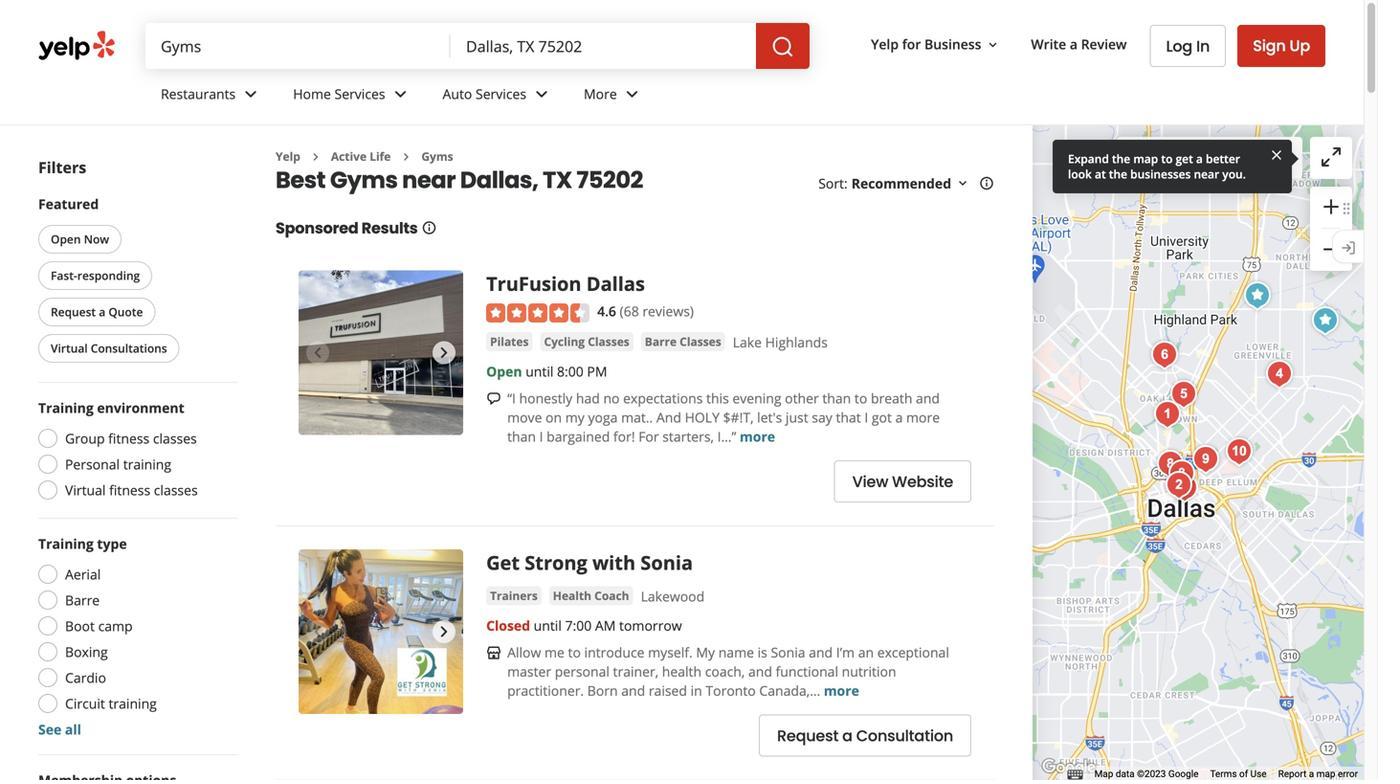 Task type: locate. For each thing, give the bounding box(es) containing it.
sponsored results
[[276, 217, 418, 239]]

than up that
[[823, 389, 851, 407]]

get strong with sonia image
[[1307, 302, 1345, 340], [299, 549, 463, 714]]

barre down aerial
[[65, 591, 100, 609]]

classes down the reviews)
[[680, 333, 721, 349]]

search as map moves
[[1155, 149, 1291, 167]]

1 horizontal spatial 24 chevron down v2 image
[[621, 83, 644, 106]]

1 horizontal spatial classes
[[680, 333, 721, 349]]

classes inside barre classes button
[[680, 333, 721, 349]]

2 next image from the top
[[433, 620, 456, 643]]

0 horizontal spatial classes
[[588, 333, 630, 349]]

4.6
[[597, 302, 616, 320]]

i…"
[[718, 427, 736, 445]]

fitness for group
[[108, 429, 150, 447]]

trufusion
[[486, 270, 582, 297]]

0 vertical spatial barre
[[645, 333, 677, 349]]

16 bizhouse v2 image
[[486, 645, 502, 661]]

virtual inside button
[[51, 340, 88, 356]]

1 next image from the top
[[433, 341, 456, 364]]

more for trufusion dallas
[[740, 427, 775, 445]]

i left got
[[865, 408, 868, 426]]

near right the get
[[1194, 166, 1220, 182]]

slideshow element for trufusion
[[299, 270, 463, 435]]

open for open now
[[51, 231, 81, 247]]

0 vertical spatial get strong with sonia image
[[1307, 302, 1345, 340]]

map data ©2023 google
[[1095, 768, 1199, 780]]

business categories element
[[145, 69, 1326, 124]]

get strong with sonia image inside map region
[[1307, 302, 1345, 340]]

training for circuit training
[[109, 694, 157, 713]]

previous image
[[306, 620, 329, 643]]

virtual down request a quote button on the top of page
[[51, 340, 88, 356]]

services right the home
[[335, 85, 385, 103]]

view website link
[[834, 460, 972, 502]]

1 training from the top
[[38, 399, 94, 417]]

other
[[785, 389, 819, 407]]

a left quote
[[99, 304, 106, 320]]

and right breath
[[916, 389, 940, 407]]

barre
[[645, 333, 677, 349], [65, 591, 100, 609]]

request inside button
[[777, 725, 839, 746]]

group
[[65, 429, 105, 447]]

1 horizontal spatial near
[[1194, 166, 1220, 182]]

until up honestly
[[526, 362, 554, 380]]

0 vertical spatial to
[[1161, 151, 1173, 167]]

2 none field from the left
[[466, 35, 741, 56]]

more down let's
[[740, 427, 775, 445]]

request
[[51, 304, 96, 320], [777, 725, 839, 746]]

2 training from the top
[[38, 535, 94, 553]]

expand map image
[[1320, 145, 1343, 168]]

1 horizontal spatial get strong with sonia image
[[1307, 302, 1345, 340]]

see all button
[[38, 720, 81, 738]]

7:00
[[565, 616, 592, 634]]

24 chevron down v2 image inside the restaurants link
[[240, 83, 262, 106]]

get
[[1176, 151, 1193, 167]]

map inside expand the map to get a better look at the businesses near you.
[[1134, 151, 1158, 167]]

24 chevron down v2 image left auto
[[389, 83, 412, 106]]

0 vertical spatial until
[[526, 362, 554, 380]]

a for request a quote
[[99, 304, 106, 320]]

0 vertical spatial virtual
[[51, 340, 88, 356]]

Find text field
[[161, 35, 436, 56]]

0 vertical spatial sonia
[[641, 549, 693, 576]]

view website
[[852, 471, 953, 492]]

1 vertical spatial more
[[740, 427, 775, 445]]

services right auto
[[476, 85, 526, 103]]

1 vertical spatial get strong with sonia image
[[299, 549, 463, 714]]

i'm
[[836, 643, 855, 661]]

1 vertical spatial open
[[486, 362, 522, 380]]

trufusion dallas image
[[1241, 151, 1279, 190], [299, 270, 463, 435]]

0 horizontal spatial 24 chevron down v2 image
[[240, 83, 262, 106]]

1 vertical spatial to
[[855, 389, 868, 407]]

1 horizontal spatial to
[[855, 389, 868, 407]]

2 horizontal spatial more
[[906, 408, 940, 426]]

2 horizontal spatial to
[[1161, 151, 1173, 167]]

2 vertical spatial more
[[824, 681, 859, 700]]

yelp for yelp "link"
[[276, 148, 300, 164]]

next image
[[433, 341, 456, 364], [433, 620, 456, 643]]

until up me
[[534, 616, 562, 634]]

a right write
[[1070, 35, 1078, 53]]

0 horizontal spatial than
[[507, 427, 536, 445]]

1 vertical spatial virtual
[[65, 481, 106, 499]]

pilates
[[490, 333, 529, 349]]

None search field
[[145, 23, 814, 69]]

say
[[812, 408, 833, 426]]

1 horizontal spatial gyms
[[422, 148, 453, 164]]

master
[[507, 662, 551, 680]]

health coach link
[[549, 586, 633, 605]]

0 horizontal spatial open
[[51, 231, 81, 247]]

None field
[[161, 35, 436, 56], [466, 35, 741, 56]]

trufusion dallas
[[486, 270, 645, 297]]

0 horizontal spatial 24 chevron down v2 image
[[530, 83, 553, 106]]

health
[[662, 662, 702, 680]]

request down canada,…
[[777, 725, 839, 746]]

2 horizontal spatial map
[[1317, 768, 1336, 780]]

training for aerial
[[38, 535, 94, 553]]

aerial
[[65, 565, 101, 583]]

classes inside the cycling classes button
[[588, 333, 630, 349]]

a right got
[[896, 408, 903, 426]]

to inside allow me to introduce myself. my name is sonia and i'm an exceptional master personal trainer, health coach, and functional nutrition practitioner. born and raised in toronto canada,…
[[568, 643, 581, 661]]

1 vertical spatial fitness
[[109, 481, 150, 499]]

sign up
[[1253, 35, 1310, 56]]

more for get strong with sonia
[[824, 681, 859, 700]]

24 chevron down v2 image inside home services link
[[389, 83, 412, 106]]

my
[[565, 408, 585, 426]]

recommended
[[852, 174, 951, 192]]

24 chevron down v2 image
[[530, 83, 553, 106], [621, 83, 644, 106]]

consultations
[[91, 340, 167, 356]]

consultation
[[856, 725, 953, 746]]

2 services from the left
[[476, 85, 526, 103]]

a inside request a quote button
[[99, 304, 106, 320]]

diesel fitness image
[[1165, 375, 1203, 414]]

2 slideshow element from the top
[[299, 549, 463, 714]]

request a quote
[[51, 304, 143, 320]]

and up functional
[[809, 643, 833, 661]]

health coach button
[[549, 586, 633, 605]]

24 chevron down v2 image right 'more'
[[621, 83, 644, 106]]

sign
[[1253, 35, 1286, 56]]

1 horizontal spatial barre
[[645, 333, 677, 349]]

classes down environment
[[153, 429, 197, 447]]

breath
[[871, 389, 913, 407]]

training up virtual fitness classes
[[123, 455, 171, 473]]

1 vertical spatial sonia
[[771, 643, 805, 661]]

cowboys fit image
[[1160, 466, 1198, 504]]

yelp left 16 chevron right v2 image
[[276, 148, 300, 164]]

review
[[1081, 35, 1127, 53]]

more down breath
[[906, 408, 940, 426]]

1 24 chevron down v2 image from the left
[[240, 83, 262, 106]]

cycling classes link
[[540, 332, 633, 351]]

trainers button
[[486, 586, 542, 605]]

0 vertical spatial than
[[823, 389, 851, 407]]

1 vertical spatial slideshow element
[[299, 549, 463, 714]]

sonia up lakewood
[[641, 549, 693, 576]]

1 none field from the left
[[161, 35, 436, 56]]

open up "i
[[486, 362, 522, 380]]

sponsored
[[276, 217, 359, 239]]

1 vertical spatial training
[[38, 535, 94, 553]]

a for write a review
[[1070, 35, 1078, 53]]

group
[[1310, 187, 1352, 271]]

canada,…
[[759, 681, 820, 700]]

classes for group fitness classes
[[153, 429, 197, 447]]

1 vertical spatial yelp
[[276, 148, 300, 164]]

0 horizontal spatial to
[[568, 643, 581, 661]]

0 vertical spatial open
[[51, 231, 81, 247]]

open until 8:00 pm
[[486, 362, 607, 380]]

cycling
[[544, 333, 585, 349]]

1 horizontal spatial more
[[824, 681, 859, 700]]

trophy fitness - downtown image
[[1163, 455, 1201, 493]]

0 vertical spatial fitness
[[108, 429, 150, 447]]

open now
[[51, 231, 109, 247]]

paradigm gym image
[[1261, 355, 1299, 393]]

0 horizontal spatial map
[[1134, 151, 1158, 167]]

next image left closed
[[433, 620, 456, 643]]

boot camp
[[65, 617, 133, 635]]

businesses
[[1131, 166, 1191, 182]]

0 horizontal spatial services
[[335, 85, 385, 103]]

24 chevron down v2 image inside more link
[[621, 83, 644, 106]]

pm
[[587, 362, 607, 380]]

0 horizontal spatial yelp
[[276, 148, 300, 164]]

a inside "i honestly had no expectations this evening other than to breath and move on my yoga mat.. and holy $#!t, let's just say that i got a more than i bargained for! for starters, i…"
[[896, 408, 903, 426]]

classes down 4.6
[[588, 333, 630, 349]]

2 vertical spatial to
[[568, 643, 581, 661]]

barre for barre classes
[[645, 333, 677, 349]]

search
[[1155, 149, 1198, 167]]

gyms left 16 chevron right v2 icon
[[330, 164, 398, 196]]

more link down let's
[[740, 427, 775, 445]]

than down move
[[507, 427, 536, 445]]

2 24 chevron down v2 image from the left
[[621, 83, 644, 106]]

training up aerial
[[38, 535, 94, 553]]

0 vertical spatial classes
[[153, 429, 197, 447]]

featured
[[38, 195, 99, 213]]

equinox highland park image
[[1146, 336, 1184, 374]]

next image for get
[[433, 620, 456, 643]]

more down nutrition
[[824, 681, 859, 700]]

1 horizontal spatial services
[[476, 85, 526, 103]]

next image for trufusion
[[433, 341, 456, 364]]

to left the get
[[1161, 151, 1173, 167]]

1 horizontal spatial yelp
[[871, 35, 899, 53]]

map
[[1095, 768, 1114, 780]]

option group
[[33, 398, 237, 505], [33, 534, 237, 739]]

0 vertical spatial yelp
[[871, 35, 899, 53]]

strong
[[525, 549, 588, 576]]

search image
[[772, 36, 795, 58]]

0 horizontal spatial request
[[51, 304, 96, 320]]

evening
[[733, 389, 782, 407]]

a inside expand the map to get a better look at the businesses near you.
[[1196, 151, 1203, 167]]

you.
[[1223, 166, 1246, 182]]

none field up 'more'
[[466, 35, 741, 56]]

a left consultation
[[842, 725, 853, 746]]

1 horizontal spatial map
[[1218, 149, 1247, 167]]

1 vertical spatial next image
[[433, 620, 456, 643]]

request a consultation
[[777, 725, 953, 746]]

gyms right 16 chevron right v2 icon
[[422, 148, 453, 164]]

move
[[507, 408, 542, 426]]

24 chevron down v2 image
[[240, 83, 262, 106], [389, 83, 412, 106]]

0 horizontal spatial none field
[[161, 35, 436, 56]]

1 horizontal spatial sonia
[[771, 643, 805, 661]]

barre inside button
[[645, 333, 677, 349]]

1 option group from the top
[[33, 398, 237, 505]]

1 classes from the left
[[588, 333, 630, 349]]

in
[[1196, 35, 1210, 57]]

0 horizontal spatial barre
[[65, 591, 100, 609]]

introduce
[[584, 643, 645, 661]]

yelp
[[871, 35, 899, 53], [276, 148, 300, 164]]

classes down personal training
[[154, 481, 198, 499]]

1 vertical spatial classes
[[154, 481, 198, 499]]

24 chevron down v2 image right auto services
[[530, 83, 553, 106]]

allow
[[507, 643, 541, 661]]

2 option group from the top
[[33, 534, 237, 739]]

sonia inside allow me to introduce myself. my name is sonia and i'm an exceptional master personal trainer, health coach, and functional nutrition practitioner. born and raised in toronto canada,…
[[771, 643, 805, 661]]

0 vertical spatial option group
[[33, 398, 237, 505]]

1 horizontal spatial none field
[[466, 35, 741, 56]]

i down move
[[539, 427, 543, 445]]

0 horizontal spatial get strong with sonia image
[[299, 549, 463, 714]]

trophy fitness - uptown image
[[1149, 395, 1187, 434]]

report
[[1278, 768, 1307, 780]]

1 vertical spatial training
[[109, 694, 157, 713]]

close image
[[1269, 146, 1285, 163]]

2 24 chevron down v2 image from the left
[[389, 83, 412, 106]]

more link for get strong with sonia
[[824, 681, 859, 700]]

services for auto services
[[476, 85, 526, 103]]

0 vertical spatial training
[[38, 399, 94, 417]]

0 horizontal spatial trufusion dallas image
[[299, 270, 463, 435]]

zoom out image
[[1320, 238, 1343, 261]]

0 horizontal spatial near
[[402, 164, 456, 196]]

0 vertical spatial slideshow element
[[299, 270, 463, 435]]

a right report on the right
[[1309, 768, 1314, 780]]

0 horizontal spatial i
[[539, 427, 543, 445]]

1 vertical spatial more link
[[824, 681, 859, 700]]

option group containing training type
[[33, 534, 237, 739]]

0 vertical spatial more link
[[740, 427, 775, 445]]

1 horizontal spatial 24 chevron down v2 image
[[389, 83, 412, 106]]

1 horizontal spatial request
[[777, 725, 839, 746]]

1 horizontal spatial i
[[865, 408, 868, 426]]

1 vertical spatial option group
[[33, 534, 237, 739]]

1 horizontal spatial more link
[[824, 681, 859, 700]]

training up group
[[38, 399, 94, 417]]

write a review link
[[1024, 27, 1135, 61]]

fitness up personal training
[[108, 429, 150, 447]]

until
[[526, 362, 554, 380], [534, 616, 562, 634]]

24 chevron down v2 image for auto services
[[530, 83, 553, 106]]

sign up link
[[1238, 25, 1326, 67]]

open left now at the top left
[[51, 231, 81, 247]]

cycling classes button
[[540, 332, 633, 351]]

map for to
[[1134, 151, 1158, 167]]

terms of use link
[[1210, 768, 1267, 780]]

gyms link
[[422, 148, 453, 164]]

request down fast-
[[51, 304, 96, 320]]

fitness for virtual
[[109, 481, 150, 499]]

a inside request a consultation button
[[842, 725, 853, 746]]

trufusion dallas link
[[486, 270, 645, 297]]

1 vertical spatial request
[[777, 725, 839, 746]]

open inside button
[[51, 231, 81, 247]]

0 horizontal spatial more link
[[740, 427, 775, 445]]

request for request a consultation
[[777, 725, 839, 746]]

trainers link
[[486, 586, 542, 605]]

map left the get
[[1134, 151, 1158, 167]]

barre for barre
[[65, 591, 100, 609]]

request inside button
[[51, 304, 96, 320]]

exceptional
[[877, 643, 949, 661]]

0 vertical spatial trufusion dallas image
[[1241, 151, 1279, 190]]

more link down nutrition
[[824, 681, 859, 700]]

see
[[38, 720, 62, 738]]

next image left "pilates" link
[[433, 341, 456, 364]]

none field the near
[[466, 35, 741, 56]]

0 vertical spatial next image
[[433, 341, 456, 364]]

fitness down personal training
[[109, 481, 150, 499]]

1 slideshow element from the top
[[299, 270, 463, 435]]

fitness
[[108, 429, 150, 447], [109, 481, 150, 499]]

yelp left for
[[871, 35, 899, 53]]

personal training
[[65, 455, 171, 473]]

yelp inside button
[[871, 35, 899, 53]]

0 vertical spatial more
[[906, 408, 940, 426]]

featured group
[[34, 194, 237, 367]]

map for moves
[[1218, 149, 1247, 167]]

with
[[593, 549, 636, 576]]

to up that
[[855, 389, 868, 407]]

services
[[335, 85, 385, 103], [476, 85, 526, 103]]

1 horizontal spatial open
[[486, 362, 522, 380]]

get
[[486, 549, 520, 576]]

map left error at the right bottom of page
[[1317, 768, 1336, 780]]

classes for cycling classes
[[588, 333, 630, 349]]

none field up the home
[[161, 35, 436, 56]]

training environment
[[38, 399, 184, 417]]

2 classes from the left
[[680, 333, 721, 349]]

slideshow element
[[299, 270, 463, 435], [299, 549, 463, 714]]

a right the get
[[1196, 151, 1203, 167]]

barre classes button
[[641, 332, 725, 351]]

training right circuit
[[109, 694, 157, 713]]

virtual for virtual consultations
[[51, 340, 88, 356]]

0 vertical spatial request
[[51, 304, 96, 320]]

to right me
[[568, 643, 581, 661]]

previous image
[[306, 341, 329, 364]]

0 vertical spatial training
[[123, 455, 171, 473]]

to inside "i honestly had no expectations this evening other than to breath and move on my yoga mat.. and holy $#!t, let's just say that i got a more than i bargained for! for starters, i…"
[[855, 389, 868, 407]]

24 chevron down v2 image right restaurants
[[240, 83, 262, 106]]

map right as
[[1218, 149, 1247, 167]]

barre down the reviews)
[[645, 333, 677, 349]]

near up 16 info v2 icon
[[402, 164, 456, 196]]

1 services from the left
[[335, 85, 385, 103]]

sonia right "is"
[[771, 643, 805, 661]]

myself.
[[648, 643, 693, 661]]

1 vertical spatial i
[[539, 427, 543, 445]]

mat..
[[621, 408, 653, 426]]

log
[[1166, 35, 1193, 57]]

1 vertical spatial trufusion dallas image
[[299, 270, 463, 435]]

a inside the write a review link
[[1070, 35, 1078, 53]]

request a consultation button
[[759, 714, 972, 756]]

1 24 chevron down v2 image from the left
[[530, 83, 553, 106]]

auto services link
[[427, 69, 569, 124]]

virtual down personal
[[65, 481, 106, 499]]

filters
[[38, 157, 86, 178]]

24 chevron down v2 image inside auto services link
[[530, 83, 553, 106]]

zoom in image
[[1320, 195, 1343, 218]]

1 vertical spatial until
[[534, 616, 562, 634]]

0 horizontal spatial more
[[740, 427, 775, 445]]

request a quote button
[[38, 298, 155, 326]]

evolve image
[[1166, 469, 1204, 507]]

dallas
[[587, 270, 645, 297]]

slideshow element for get
[[299, 549, 463, 714]]

16 chevron right v2 image
[[399, 149, 414, 164]]

1 vertical spatial barre
[[65, 591, 100, 609]]

a for request a consultation
[[842, 725, 853, 746]]



Task type: vqa. For each thing, say whether or not it's contained in the screenshot.
Free
no



Task type: describe. For each thing, give the bounding box(es) containing it.
16 speech v2 image
[[486, 391, 502, 406]]

none field find
[[161, 35, 436, 56]]

8:00
[[557, 362, 584, 380]]

barre classes link
[[641, 332, 725, 351]]

map for error
[[1317, 768, 1336, 780]]

health coach
[[553, 588, 629, 603]]

request for request a quote
[[51, 304, 96, 320]]

in
[[691, 681, 702, 700]]

lake highlands
[[733, 333, 828, 351]]

yelp link
[[276, 148, 300, 164]]

barre classes
[[645, 333, 721, 349]]

more link for trufusion dallas
[[740, 427, 775, 445]]

keyboard shortcuts image
[[1068, 770, 1083, 780]]

camp
[[98, 617, 133, 635]]

boxing
[[65, 643, 108, 661]]

classes for virtual fitness classes
[[154, 481, 198, 499]]

and down trainer,
[[621, 681, 645, 700]]

classes for barre classes
[[680, 333, 721, 349]]

got
[[872, 408, 892, 426]]

fast-responding button
[[38, 261, 152, 290]]

let's
[[757, 408, 782, 426]]

bargained
[[547, 427, 610, 445]]

training type
[[38, 535, 127, 553]]

better
[[1206, 151, 1240, 167]]

for!
[[613, 427, 635, 445]]

24 chevron down v2 image for restaurants
[[240, 83, 262, 106]]

1 vertical spatial than
[[507, 427, 536, 445]]

this
[[706, 389, 729, 407]]

google
[[1169, 768, 1199, 780]]

active life
[[331, 148, 391, 164]]

0 vertical spatial i
[[865, 408, 868, 426]]

home services
[[293, 85, 385, 103]]

24 chevron down v2 image for home services
[[389, 83, 412, 106]]

0 horizontal spatial gyms
[[330, 164, 398, 196]]

my
[[696, 643, 715, 661]]

$#!t,
[[723, 408, 754, 426]]

(68
[[620, 302, 639, 320]]

log in
[[1166, 35, 1210, 57]]

yelp for business button
[[863, 27, 1008, 61]]

cycling classes
[[544, 333, 630, 349]]

0 horizontal spatial sonia
[[641, 549, 693, 576]]

1 horizontal spatial trufusion dallas image
[[1241, 151, 1279, 190]]

group fitness classes
[[65, 429, 197, 447]]

get strong with sonia
[[486, 549, 693, 576]]

recommended button
[[852, 174, 971, 192]]

me
[[545, 643, 565, 661]]

training for group fitness classes
[[38, 399, 94, 417]]

1 horizontal spatial than
[[823, 389, 851, 407]]

auto services
[[443, 85, 526, 103]]

am
[[595, 616, 616, 634]]

just
[[786, 408, 808, 426]]

expand
[[1068, 151, 1109, 167]]

Near text field
[[466, 35, 741, 56]]

view
[[852, 471, 888, 492]]

pilates link
[[486, 332, 533, 351]]

and
[[657, 408, 681, 426]]

16 chevron down v2 image
[[955, 176, 971, 191]]

health
[[553, 588, 592, 603]]

map region
[[1018, 44, 1378, 780]]

recess fitness club image
[[1239, 277, 1277, 315]]

sort:
[[819, 174, 848, 192]]

reviews)
[[643, 302, 694, 320]]

virtual for virtual fitness classes
[[65, 481, 106, 499]]

yelp for yelp for business
[[871, 35, 899, 53]]

no
[[603, 389, 620, 407]]

on
[[546, 408, 562, 426]]

and down "is"
[[748, 662, 772, 680]]

near inside expand the map to get a better look at the businesses near you.
[[1194, 166, 1220, 182]]

fast-
[[51, 268, 77, 283]]

moves
[[1250, 149, 1291, 167]]

born
[[587, 681, 618, 700]]

personal
[[555, 662, 610, 680]]

24 chevron down v2 image for more
[[621, 83, 644, 106]]

google image
[[1038, 755, 1101, 780]]

data
[[1116, 768, 1135, 780]]

t. boone pickens ymca image
[[1152, 445, 1190, 483]]

virtual consultations button
[[38, 334, 180, 363]]

a for report a map error
[[1309, 768, 1314, 780]]

coach
[[595, 588, 629, 603]]

trainers
[[490, 588, 538, 603]]

training for personal training
[[123, 455, 171, 473]]

yoga
[[588, 408, 618, 426]]

terms
[[1210, 768, 1237, 780]]

lake
[[733, 333, 762, 351]]

error
[[1338, 768, 1358, 780]]

expand the map to get a better look at the businesses near you. tooltip
[[1053, 140, 1292, 193]]

until for trufusion
[[526, 362, 554, 380]]

option group containing training environment
[[33, 398, 237, 505]]

as
[[1201, 149, 1215, 167]]

the club dallas image
[[1187, 440, 1225, 479]]

and inside "i honestly had no expectations this evening other than to breath and move on my yoga mat.. and holy $#!t, let's just say that i got a more than i bargained for! for starters, i…"
[[916, 389, 940, 407]]

at
[[1095, 166, 1106, 182]]

active life link
[[331, 148, 391, 164]]

trainer,
[[613, 662, 659, 680]]

expectations
[[623, 389, 703, 407]]

toronto
[[706, 681, 756, 700]]

name
[[719, 643, 754, 661]]

dallas,
[[460, 164, 538, 196]]

16 info v2 image
[[979, 176, 995, 191]]

business
[[925, 35, 982, 53]]

cowboys fit image
[[1220, 433, 1259, 471]]

write a review
[[1031, 35, 1127, 53]]

tomorrow
[[619, 616, 682, 634]]

16 chevron down v2 image
[[985, 37, 1001, 52]]

of
[[1240, 768, 1248, 780]]

until for get
[[534, 616, 562, 634]]

more
[[584, 85, 617, 103]]

4.6 star rating image
[[486, 303, 590, 322]]

to inside expand the map to get a better look at the businesses near you.
[[1161, 151, 1173, 167]]

16 info v2 image
[[422, 220, 437, 235]]

pilates button
[[486, 332, 533, 351]]

nutrition
[[842, 662, 896, 680]]

starters,
[[663, 427, 714, 445]]

16 chevron right v2 image
[[308, 149, 323, 164]]

best gyms near dallas, tx 75202
[[276, 164, 643, 196]]

holy
[[685, 408, 720, 426]]

©2023
[[1137, 768, 1166, 780]]

log in link
[[1150, 25, 1226, 67]]

open for open until 8:00 pm
[[486, 362, 522, 380]]

honestly
[[519, 389, 573, 407]]

services for home services
[[335, 85, 385, 103]]

for
[[902, 35, 921, 53]]

more link
[[569, 69, 659, 124]]

fast-responding
[[51, 268, 140, 283]]

more inside "i honestly had no expectations this evening other than to breath and move on my yoga mat.. and holy $#!t, let's just say that i got a more than i bargained for! for starters, i…"
[[906, 408, 940, 426]]

for
[[639, 427, 659, 445]]

functional
[[776, 662, 838, 680]]



